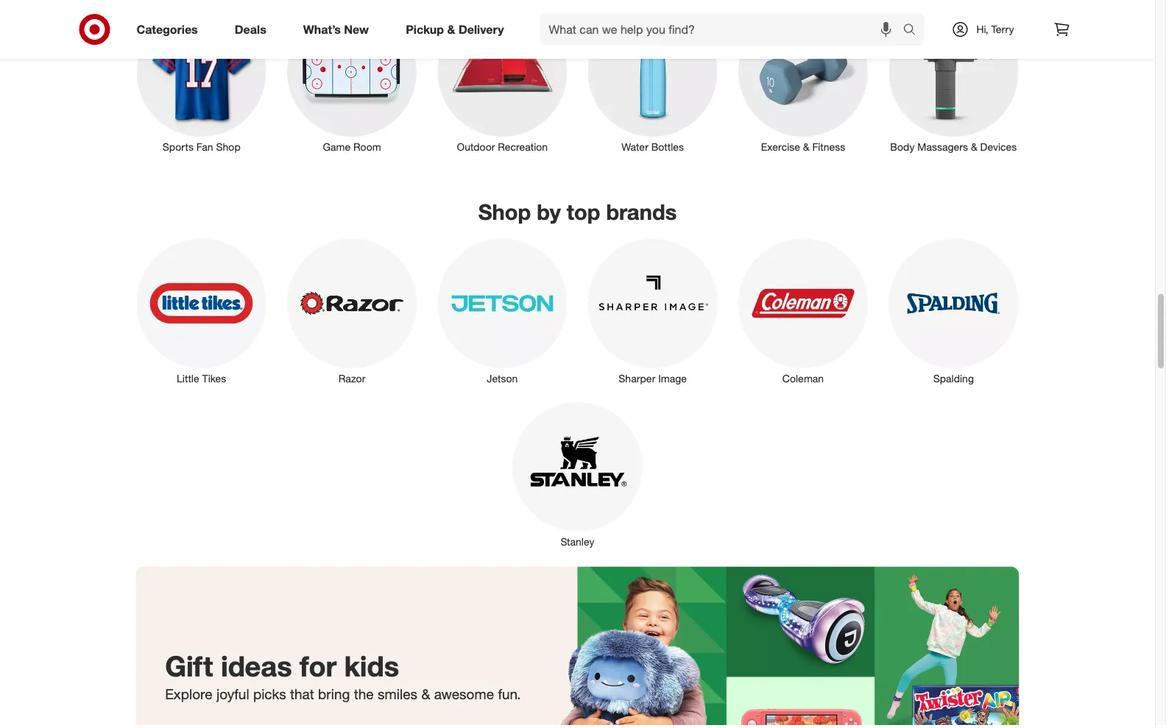 Task type: vqa. For each thing, say whether or not it's contained in the screenshot.
Gift
yes



Task type: locate. For each thing, give the bounding box(es) containing it.
gift
[[165, 650, 213, 684]]

image
[[658, 373, 687, 385]]

game
[[323, 141, 351, 154]]

water bottles
[[622, 141, 684, 154]]

bring
[[318, 687, 350, 704]]

search
[[896, 24, 932, 38]]

massagers
[[918, 141, 968, 154]]

& right the 'smiles'
[[421, 687, 430, 704]]

stanley
[[561, 536, 595, 549]]

shop right fan
[[216, 141, 241, 154]]

shop
[[216, 141, 241, 154], [478, 199, 531, 225]]

what's
[[303, 22, 341, 36]]

awesome
[[434, 687, 494, 704]]

shop by top brands
[[478, 199, 677, 225]]

& left devices
[[971, 141, 977, 154]]

what's new
[[303, 22, 369, 36]]

smiles
[[378, 687, 418, 704]]

body
[[890, 141, 915, 154]]

hi,
[[977, 23, 989, 36]]

& right pickup
[[447, 22, 455, 36]]

What can we help you find? suggestions appear below search field
[[540, 13, 907, 46]]

& inside body massagers & devices link
[[971, 141, 977, 154]]

&
[[447, 22, 455, 36], [803, 141, 810, 154], [971, 141, 977, 154], [421, 687, 430, 704]]

0 horizontal spatial shop
[[216, 141, 241, 154]]

1 vertical spatial shop
[[478, 199, 531, 225]]

joyful
[[216, 687, 249, 704]]

by
[[537, 199, 561, 225]]

hi, terry
[[977, 23, 1014, 36]]

terry
[[991, 23, 1014, 36]]

water bottles link
[[578, 5, 728, 155]]

fun.
[[498, 687, 521, 704]]

little tikes
[[177, 373, 226, 385]]

shop left by
[[478, 199, 531, 225]]

little tikes link
[[126, 236, 277, 387]]

spalding
[[933, 373, 974, 385]]

game room link
[[277, 5, 427, 155]]

room
[[353, 141, 381, 154]]

that
[[290, 687, 314, 704]]

water
[[622, 141, 649, 154]]

1 horizontal spatial shop
[[478, 199, 531, 225]]

exercise & fitness
[[761, 141, 845, 154]]

0 vertical spatial shop
[[216, 141, 241, 154]]

kids
[[344, 650, 399, 684]]

exercise & fitness link
[[728, 5, 878, 155]]

deals
[[235, 22, 266, 36]]

& left fitness on the top right of the page
[[803, 141, 810, 154]]

razor link
[[277, 236, 427, 387]]

& inside "pickup & delivery" link
[[447, 22, 455, 36]]

gift ideas for kids explore joyful picks that bring the smiles & awesome fun.
[[165, 650, 521, 704]]

devices
[[980, 141, 1017, 154]]



Task type: describe. For each thing, give the bounding box(es) containing it.
pickup & delivery link
[[393, 13, 522, 46]]

game room
[[323, 141, 381, 154]]

spalding link
[[878, 236, 1029, 387]]

fan
[[196, 141, 213, 154]]

sports
[[162, 141, 194, 154]]

ideas
[[221, 650, 292, 684]]

delivery
[[459, 22, 504, 36]]

outdoor recreation
[[457, 141, 548, 154]]

body massagers & devices link
[[878, 5, 1029, 155]]

razor
[[338, 373, 365, 385]]

sports fan shop
[[162, 141, 241, 154]]

recreation
[[498, 141, 548, 154]]

sharper
[[619, 373, 655, 385]]

tikes
[[202, 373, 226, 385]]

outdoor recreation link
[[427, 5, 578, 155]]

brands
[[606, 199, 677, 225]]

pickup
[[406, 22, 444, 36]]

bottles
[[651, 141, 684, 154]]

coleman
[[782, 373, 824, 385]]

exercise
[[761, 141, 800, 154]]

shop inside sports fan shop link
[[216, 141, 241, 154]]

what's new link
[[291, 13, 387, 46]]

little
[[177, 373, 199, 385]]

& inside exercise & fitness link
[[803, 141, 810, 154]]

outdoor
[[457, 141, 495, 154]]

deals link
[[222, 13, 285, 46]]

for
[[300, 650, 337, 684]]

body massagers & devices
[[890, 141, 1017, 154]]

sharper image
[[619, 373, 687, 385]]

jetson link
[[427, 236, 578, 387]]

categories
[[137, 22, 198, 36]]

search button
[[896, 13, 932, 49]]

fitness
[[812, 141, 845, 154]]

picks
[[253, 687, 286, 704]]

stanley link
[[502, 400, 653, 550]]

top
[[567, 199, 600, 225]]

sharper image link
[[578, 236, 728, 387]]

categories link
[[124, 13, 216, 46]]

explore
[[165, 687, 213, 704]]

coleman link
[[728, 236, 878, 387]]

& inside gift ideas for kids explore joyful picks that bring the smiles & awesome fun.
[[421, 687, 430, 704]]

the
[[354, 687, 374, 704]]

jetson
[[487, 373, 518, 385]]

pickup & delivery
[[406, 22, 504, 36]]

new
[[344, 22, 369, 36]]

sports fan shop link
[[126, 5, 277, 155]]



